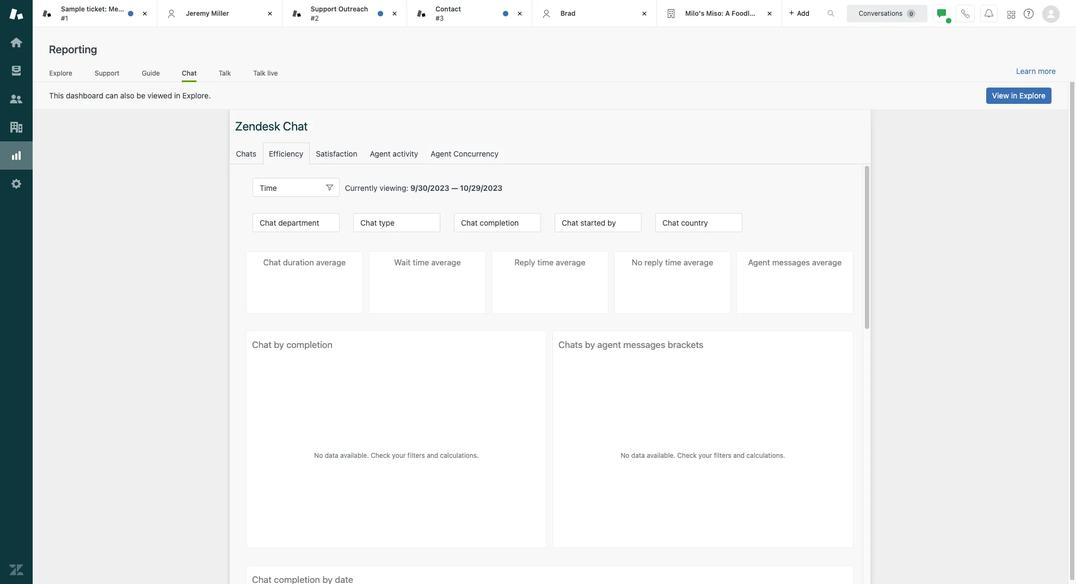 Task type: locate. For each thing, give the bounding box(es) containing it.
view in explore
[[992, 91, 1046, 100]]

this dashboard can also be viewed in explore.
[[49, 91, 211, 100]]

close image right outreach
[[389, 8, 400, 19]]

talk left live
[[253, 69, 266, 77]]

close image
[[389, 8, 400, 19], [514, 8, 525, 19], [639, 8, 650, 19]]

jeremy
[[186, 9, 210, 17]]

1 vertical spatial explore
[[1019, 91, 1046, 100]]

view in explore button
[[986, 88, 1052, 104]]

add button
[[782, 0, 816, 27]]

explore.
[[182, 91, 211, 100]]

2 talk from the left
[[253, 69, 266, 77]]

in right view
[[1011, 91, 1017, 100]]

tab containing contact
[[407, 0, 532, 27]]

explore
[[49, 69, 72, 77], [1019, 91, 1046, 100]]

guide link
[[142, 69, 160, 81]]

0 horizontal spatial talk
[[219, 69, 231, 77]]

0 horizontal spatial support
[[95, 69, 119, 77]]

1 horizontal spatial close image
[[264, 8, 275, 19]]

2 tab from the left
[[282, 0, 407, 27]]

close image right foodlez
[[764, 8, 775, 19]]

2 close image from the left
[[264, 8, 275, 19]]

customers image
[[9, 92, 23, 106]]

support inside support link
[[95, 69, 119, 77]]

talk right chat
[[219, 69, 231, 77]]

talk
[[219, 69, 231, 77], [253, 69, 266, 77]]

in right "viewed" at the left
[[174, 91, 180, 100]]

close image inside milo's miso: a foodlez subsidiary tab
[[764, 8, 775, 19]]

support
[[311, 5, 337, 13], [95, 69, 119, 77]]

ticket
[[139, 5, 157, 13]]

talk link
[[218, 69, 231, 81]]

support inside support outreach #2
[[311, 5, 337, 13]]

1 horizontal spatial explore
[[1019, 91, 1046, 100]]

jeremy miller tab
[[158, 0, 282, 27]]

outreach
[[338, 5, 368, 13]]

view
[[992, 91, 1009, 100]]

1 in from the left
[[174, 91, 180, 100]]

miller
[[211, 9, 229, 17]]

1 horizontal spatial support
[[311, 5, 337, 13]]

chat
[[182, 69, 197, 77]]

close image left #2
[[264, 8, 275, 19]]

miso:
[[706, 9, 724, 17]]

get started image
[[9, 35, 23, 50]]

jeremy miller
[[186, 9, 229, 17]]

learn
[[1016, 66, 1036, 76]]

close image inside the jeremy miller tab
[[264, 8, 275, 19]]

close image right the
[[140, 8, 150, 19]]

1 close image from the left
[[140, 8, 150, 19]]

explore down learn more link
[[1019, 91, 1046, 100]]

main element
[[0, 0, 33, 585]]

explore link
[[49, 69, 73, 81]]

3 tab from the left
[[407, 0, 532, 27]]

add
[[797, 9, 809, 17]]

support for support
[[95, 69, 119, 77]]

brad tab
[[532, 0, 657, 27]]

0 horizontal spatial explore
[[49, 69, 72, 77]]

close image left brad
[[514, 8, 525, 19]]

1 horizontal spatial talk
[[253, 69, 266, 77]]

contact
[[436, 5, 461, 13]]

2 horizontal spatial close image
[[764, 8, 775, 19]]

foodlez
[[732, 9, 757, 17]]

close image left milo's
[[639, 8, 650, 19]]

1 horizontal spatial close image
[[514, 8, 525, 19]]

1 vertical spatial support
[[95, 69, 119, 77]]

close image inside brad tab
[[639, 8, 650, 19]]

close image for support outreach
[[389, 8, 400, 19]]

views image
[[9, 64, 23, 78]]

talk for talk
[[219, 69, 231, 77]]

1 close image from the left
[[389, 8, 400, 19]]

explore up this
[[49, 69, 72, 77]]

2 horizontal spatial close image
[[639, 8, 650, 19]]

0 horizontal spatial close image
[[389, 8, 400, 19]]

3 close image from the left
[[639, 8, 650, 19]]

3 close image from the left
[[764, 8, 775, 19]]

conversations button
[[847, 5, 928, 22]]

2 in from the left
[[1011, 91, 1017, 100]]

#3
[[436, 14, 444, 22]]

support up #2
[[311, 5, 337, 13]]

tab
[[33, 0, 158, 27], [282, 0, 407, 27], [407, 0, 532, 27]]

support up can
[[95, 69, 119, 77]]

0 vertical spatial explore
[[49, 69, 72, 77]]

contact #3
[[436, 5, 461, 22]]

1 tab from the left
[[33, 0, 158, 27]]

learn more
[[1016, 66, 1056, 76]]

dashboard
[[66, 91, 103, 100]]

0 horizontal spatial in
[[174, 91, 180, 100]]

in inside button
[[1011, 91, 1017, 100]]

1 talk from the left
[[219, 69, 231, 77]]

0 vertical spatial support
[[311, 5, 337, 13]]

0 horizontal spatial close image
[[140, 8, 150, 19]]

2 close image from the left
[[514, 8, 525, 19]]

1 horizontal spatial in
[[1011, 91, 1017, 100]]

be
[[137, 91, 145, 100]]

milo's miso: a foodlez subsidiary
[[685, 9, 793, 17]]

in
[[174, 91, 180, 100], [1011, 91, 1017, 100]]

close image
[[140, 8, 150, 19], [264, 8, 275, 19], [764, 8, 775, 19]]



Task type: describe. For each thing, give the bounding box(es) containing it.
the
[[126, 5, 137, 13]]

zendesk products image
[[1008, 11, 1015, 18]]

tab containing sample ticket: meet the ticket
[[33, 0, 158, 27]]

live
[[267, 69, 278, 77]]

ticket:
[[87, 5, 107, 13]]

meet
[[109, 5, 125, 13]]

#1
[[61, 14, 68, 22]]

more
[[1038, 66, 1056, 76]]

conversations
[[859, 9, 903, 17]]

also
[[120, 91, 134, 100]]

tabs tab list
[[33, 0, 816, 27]]

support link
[[94, 69, 120, 81]]

organizations image
[[9, 120, 23, 134]]

zendesk support image
[[9, 7, 23, 21]]

#2
[[311, 14, 319, 22]]

close image for jeremy miller
[[264, 8, 275, 19]]

close image for milo's miso: a foodlez subsidiary
[[764, 8, 775, 19]]

talk for talk live
[[253, 69, 266, 77]]

milo's
[[685, 9, 705, 17]]

tab containing support outreach
[[282, 0, 407, 27]]

support outreach #2
[[311, 5, 368, 22]]

can
[[105, 91, 118, 100]]

reporting image
[[9, 149, 23, 163]]

brad
[[560, 9, 576, 17]]

this
[[49, 91, 64, 100]]

guide
[[142, 69, 160, 77]]

admin image
[[9, 177, 23, 191]]

zendesk image
[[9, 563, 23, 578]]

a
[[725, 9, 730, 17]]

reporting
[[49, 43, 97, 56]]

close image for contact
[[514, 8, 525, 19]]

explore inside button
[[1019, 91, 1046, 100]]

milo's miso: a foodlez subsidiary tab
[[657, 0, 793, 27]]

sample ticket: meet the ticket #1
[[61, 5, 157, 22]]

support for support outreach #2
[[311, 5, 337, 13]]

talk live
[[253, 69, 278, 77]]

viewed
[[147, 91, 172, 100]]

chat link
[[182, 69, 197, 82]]

learn more link
[[1016, 66, 1056, 76]]

subsidiary
[[759, 9, 793, 17]]

get help image
[[1024, 9, 1034, 19]]

notifications image
[[985, 9, 993, 18]]

talk live link
[[253, 69, 278, 81]]

sample
[[61, 5, 85, 13]]

button displays agent's chat status as online. image
[[937, 9, 946, 18]]



Task type: vqa. For each thing, say whether or not it's contained in the screenshot.
first min from the top
no



